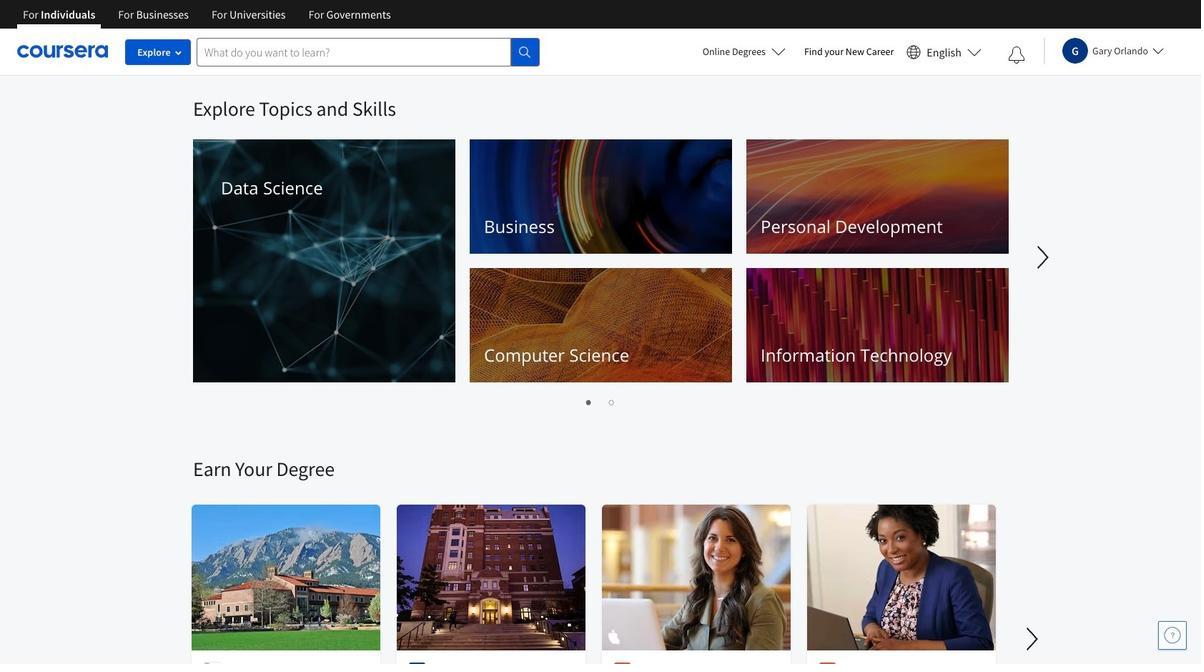 Task type: describe. For each thing, give the bounding box(es) containing it.
coursera image
[[17, 40, 108, 63]]

banner navigation
[[11, 0, 403, 29]]

explore topics and skills carousel element
[[186, 76, 1202, 413]]

computer science image
[[470, 268, 733, 383]]

help center image
[[1165, 627, 1182, 645]]

next slide image
[[1016, 622, 1050, 657]]



Task type: vqa. For each thing, say whether or not it's contained in the screenshot.
Next Slide icon
yes



Task type: locate. For each thing, give the bounding box(es) containing it.
personal development image
[[747, 139, 1009, 254]]

earn your degree carousel element
[[186, 413, 1202, 665]]

list inside the explore topics and skills carousel element
[[193, 393, 1009, 411]]

next slide image
[[1027, 240, 1061, 275]]

What do you want to learn? text field
[[197, 38, 511, 66]]

data science image
[[193, 139, 456, 383]]

list
[[193, 393, 1009, 411]]

None search field
[[197, 38, 540, 66]]

business image
[[470, 139, 733, 254]]



